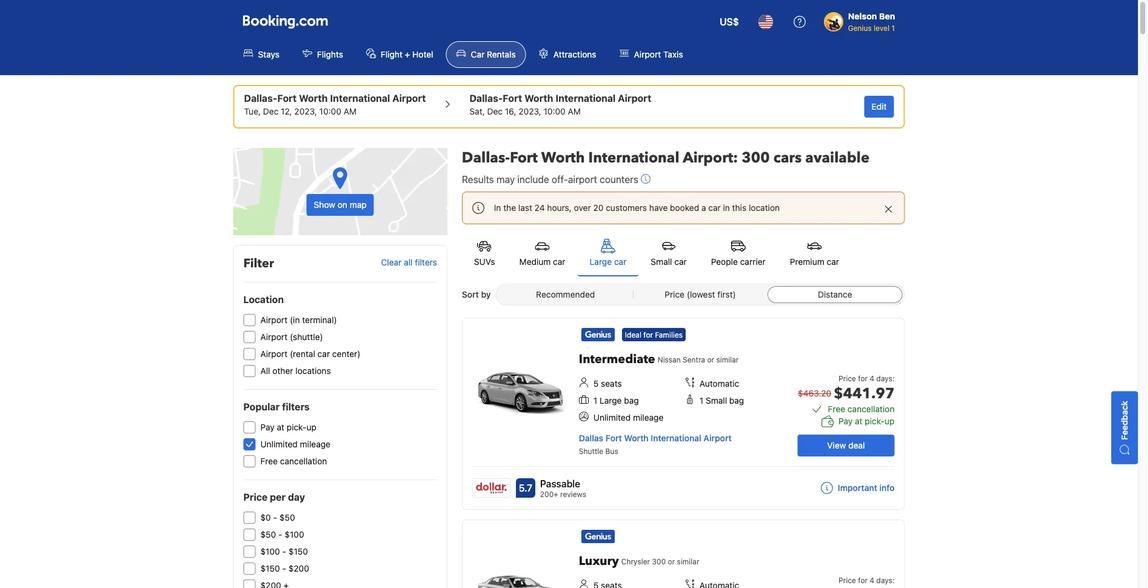 Task type: describe. For each thing, give the bounding box(es) containing it.
$50 - $100
[[260, 530, 304, 540]]

1 horizontal spatial at
[[855, 416, 863, 426]]

0 horizontal spatial pay at pick-up
[[260, 422, 316, 432]]

us$ button
[[712, 7, 746, 36]]

results
[[462, 174, 494, 185]]

1 horizontal spatial up
[[885, 416, 895, 426]]

5.7 element
[[516, 478, 535, 498]]

popular
[[243, 401, 280, 413]]

price (lowest first)
[[665, 290, 736, 300]]

medium car
[[519, 257, 565, 267]]

airport:
[[683, 148, 738, 168]]

clear
[[381, 258, 402, 268]]

airport down airport (in terminal)
[[260, 332, 287, 342]]

0 horizontal spatial pick-
[[287, 422, 306, 432]]

small inside button
[[651, 257, 672, 267]]

for for price for 4 days: $463.20 $441.97
[[858, 374, 868, 383]]

airport (shuttle)
[[260, 332, 323, 342]]

clear all filters button
[[381, 258, 437, 268]]

international for 300
[[588, 148, 679, 168]]

people carrier
[[711, 257, 766, 267]]

all
[[260, 366, 270, 376]]

airport (in terminal)
[[260, 315, 337, 325]]

bus
[[605, 447, 618, 455]]

premium car button
[[778, 232, 851, 275]]

view deal button
[[798, 435, 895, 457]]

1 for 1 large bag
[[593, 396, 597, 406]]

fort for dallas-fort worth international airport: 300 cars available
[[510, 148, 538, 168]]

feedback
[[1120, 401, 1130, 440]]

0 horizontal spatial $100
[[260, 547, 280, 557]]

show on map button
[[233, 148, 447, 235]]

price for price (lowest first)
[[665, 290, 685, 300]]

product card group containing $441.97
[[462, 318, 909, 510]]

price for 4 days: $463.20 $441.97
[[798, 374, 895, 403]]

airport up the all
[[260, 349, 287, 359]]

intermediate
[[579, 351, 655, 368]]

0 horizontal spatial $150
[[260, 564, 280, 574]]

1 large bag
[[593, 396, 639, 406]]

0 horizontal spatial at
[[277, 422, 284, 432]]

airport inside dallas fort worth international airport shuttle bus
[[704, 433, 732, 443]]

0 horizontal spatial $50
[[260, 530, 276, 540]]

(in
[[290, 315, 300, 325]]

worth for dallas-fort worth international airport sat, dec 16, 2023, 10:00 am
[[524, 92, 553, 104]]

4 for price for 4 days: $463.20 $441.97
[[870, 374, 874, 383]]

dec for dallas-fort worth international airport sat, dec 16, 2023, 10:00 am
[[487, 106, 503, 116]]

feedback button
[[1111, 391, 1138, 464]]

customers
[[606, 203, 647, 213]]

price for price for 4 days: $463.20 $441.97
[[839, 374, 856, 383]]

- for $0
[[273, 513, 277, 523]]

search summary element
[[233, 85, 905, 129]]

airport inside dallas-fort worth international airport tue, dec 12, 2023, 10:00 am
[[392, 92, 426, 104]]

- for $150
[[282, 564, 286, 574]]

deal
[[848, 440, 865, 450]]

stays link
[[233, 41, 290, 68]]

international for shuttle
[[651, 433, 701, 443]]

small inside product card group
[[706, 396, 727, 406]]

airport (rental car center)
[[260, 349, 360, 359]]

filter
[[243, 255, 274, 272]]

international for sat,
[[556, 92, 616, 104]]

product card group containing luxury
[[462, 520, 905, 588]]

fort for dallas-fort worth international airport tue, dec 12, 2023, 10:00 am
[[277, 92, 297, 104]]

medium
[[519, 257, 551, 267]]

5 seats
[[593, 379, 622, 389]]

am for dallas-fort worth international airport sat, dec 16, 2023, 10:00 am
[[568, 106, 581, 116]]

filters inside button
[[415, 258, 437, 268]]

small car
[[651, 257, 687, 267]]

on
[[338, 200, 347, 210]]

car for medium car
[[553, 257, 565, 267]]

day
[[288, 491, 305, 503]]

important info button
[[821, 482, 895, 494]]

car rentals link
[[446, 41, 526, 68]]

pick-up location element
[[244, 91, 426, 105]]

dec for dallas-fort worth international airport tue, dec 12, 2023, 10:00 am
[[263, 106, 279, 116]]

airport
[[568, 174, 597, 185]]

1 vertical spatial free cancellation
[[260, 456, 327, 466]]

counters
[[600, 174, 638, 185]]

per
[[270, 491, 286, 503]]

2023, for dallas-fort worth international airport tue, dec 12, 2023, 10:00 am
[[294, 106, 317, 116]]

in
[[723, 203, 730, 213]]

4 for price for 4 days:
[[870, 576, 874, 584]]

for for ideal for families
[[643, 330, 653, 339]]

16,
[[505, 106, 516, 116]]

10:00 for dallas-fort worth international airport tue, dec 12, 2023, 10:00 am
[[319, 106, 341, 116]]

unlimited mileage inside product card group
[[593, 413, 664, 423]]

edit
[[872, 102, 887, 112]]

international for tue,
[[330, 92, 390, 104]]

nelson
[[848, 11, 877, 21]]

dallas- for dallas-fort worth international airport: 300 cars available
[[462, 148, 510, 168]]

premium
[[790, 257, 824, 267]]

popular filters
[[243, 401, 310, 413]]

(shuttle)
[[290, 332, 323, 342]]

luxury chrysler 300 or similar
[[579, 553, 699, 570]]

us$
[[720, 16, 739, 28]]

1 vertical spatial large
[[600, 396, 622, 406]]

info
[[880, 483, 895, 493]]

reviews
[[560, 490, 586, 498]]

car for large car
[[614, 257, 627, 267]]

airport taxis
[[634, 49, 683, 59]]

ideal for families
[[625, 330, 683, 339]]

terminal)
[[302, 315, 337, 325]]

sat,
[[470, 106, 485, 116]]

airport left (in
[[260, 315, 287, 325]]

1 vertical spatial mileage
[[300, 439, 330, 449]]

flights link
[[292, 41, 353, 68]]

24
[[535, 203, 545, 213]]

cars
[[774, 148, 802, 168]]

$200
[[288, 564, 309, 574]]

$0 - $50
[[260, 513, 295, 523]]

dallas-fort worth international airport tue, dec 12, 2023, 10:00 am
[[244, 92, 426, 116]]

free cancellation inside product card group
[[828, 404, 895, 414]]

clear all filters
[[381, 258, 437, 268]]

am for dallas-fort worth international airport tue, dec 12, 2023, 10:00 am
[[344, 106, 357, 116]]

1 for 1 small bag
[[700, 396, 703, 406]]

free inside product card group
[[828, 404, 845, 414]]

other
[[272, 366, 293, 376]]

worth for dallas fort worth international airport shuttle bus
[[624, 433, 649, 443]]

view
[[827, 440, 846, 450]]

car for premium car
[[827, 257, 839, 267]]

shuttle
[[579, 447, 603, 455]]

sort by element
[[496, 284, 905, 306]]

2023, for dallas-fort worth international airport sat, dec 16, 2023, 10:00 am
[[519, 106, 541, 116]]

1 dallas-fort worth international airport group from the left
[[244, 91, 426, 118]]

have
[[649, 203, 668, 213]]

nelson ben genius level 1
[[848, 11, 895, 32]]

flight + hotel
[[381, 49, 433, 59]]

in
[[494, 203, 501, 213]]

automatic
[[700, 379, 739, 389]]

price per day
[[243, 491, 305, 503]]

show on map
[[314, 200, 367, 210]]

worth for dallas-fort worth international airport tue, dec 12, 2023, 10:00 am
[[299, 92, 328, 104]]

similar for intermediate
[[716, 355, 739, 364]]

pay at pick-up inside product card group
[[839, 416, 895, 426]]

0 vertical spatial $50
[[279, 513, 295, 523]]

200+
[[540, 490, 558, 498]]

$0
[[260, 513, 271, 523]]

300 inside luxury chrysler 300 or similar
[[652, 557, 666, 566]]



Task type: vqa. For each thing, say whether or not it's contained in the screenshot.
rightmost the for
no



Task type: locate. For each thing, give the bounding box(es) containing it.
large car button
[[578, 232, 639, 276]]

- down $0 - $50
[[278, 530, 282, 540]]

free up the price per day at bottom left
[[260, 456, 278, 466]]

1 horizontal spatial 1
[[700, 396, 703, 406]]

$150 up "$200" on the bottom left of page
[[289, 547, 308, 557]]

1 vertical spatial small
[[706, 396, 727, 406]]

0 horizontal spatial filters
[[282, 401, 310, 413]]

1 horizontal spatial or
[[707, 355, 714, 364]]

10:00 down pick-up location element
[[319, 106, 341, 116]]

2 horizontal spatial 1
[[892, 24, 895, 32]]

0 horizontal spatial dec
[[263, 106, 279, 116]]

airport
[[634, 49, 661, 59], [392, 92, 426, 104], [618, 92, 651, 104], [260, 315, 287, 325], [260, 332, 287, 342], [260, 349, 287, 359], [704, 433, 732, 443]]

1 vertical spatial $100
[[260, 547, 280, 557]]

dallas-fort worth international airport group down attractions link
[[470, 91, 651, 118]]

am down pick-up location element
[[344, 106, 357, 116]]

nissan
[[658, 355, 681, 364]]

flight + hotel link
[[356, 41, 444, 68]]

1 horizontal spatial mileage
[[633, 413, 664, 423]]

unlimited inside product card group
[[593, 413, 631, 423]]

distance
[[818, 290, 852, 300]]

dec inside dallas-fort worth international airport sat, dec 16, 2023, 10:00 am
[[487, 106, 503, 116]]

small
[[651, 257, 672, 267], [706, 396, 727, 406]]

$100 up '$100 - $150'
[[285, 530, 304, 540]]

dallas fort worth international airport button
[[579, 433, 732, 443]]

first)
[[717, 290, 736, 300]]

4
[[870, 374, 874, 383], [870, 576, 874, 584]]

fort up bus
[[606, 433, 622, 443]]

unlimited down popular filters
[[260, 439, 298, 449]]

1 vertical spatial days:
[[876, 576, 895, 584]]

car right 'premium'
[[827, 257, 839, 267]]

- left "$200" on the bottom left of page
[[282, 564, 286, 574]]

2023, right 16,
[[519, 106, 541, 116]]

1 10:00 from the left
[[319, 106, 341, 116]]

large down seats
[[600, 396, 622, 406]]

4 inside price for 4 days: $463.20 $441.97
[[870, 374, 874, 383]]

airport inside dallas-fort worth international airport sat, dec 16, 2023, 10:00 am
[[618, 92, 651, 104]]

fort inside dallas fort worth international airport shuttle bus
[[606, 433, 622, 443]]

dallas
[[579, 433, 603, 443]]

fort for dallas fort worth international airport shuttle bus
[[606, 433, 622, 443]]

0 horizontal spatial free
[[260, 456, 278, 466]]

small up price (lowest first)
[[651, 257, 672, 267]]

important info
[[838, 483, 895, 493]]

worth up off-
[[541, 148, 585, 168]]

20
[[593, 203, 604, 213]]

dallas- inside dallas-fort worth international airport tue, dec 12, 2023, 10:00 am
[[244, 92, 277, 104]]

cancellation
[[848, 404, 895, 414], [280, 456, 327, 466]]

edit button
[[864, 96, 894, 118]]

days: for price for 4 days:
[[876, 576, 895, 584]]

similar inside intermediate nissan sentra or similar
[[716, 355, 739, 364]]

2 dec from the left
[[487, 106, 503, 116]]

1 inside nelson ben genius level 1
[[892, 24, 895, 32]]

price for price for 4 days:
[[839, 576, 856, 584]]

0 horizontal spatial unlimited
[[260, 439, 298, 449]]

0 horizontal spatial cancellation
[[280, 456, 327, 466]]

or
[[707, 355, 714, 364], [668, 557, 675, 566]]

hotel
[[412, 49, 433, 59]]

cancellation down the $441.97
[[848, 404, 895, 414]]

over
[[574, 203, 591, 213]]

10:00 inside dallas-fort worth international airport sat, dec 16, 2023, 10:00 am
[[544, 106, 566, 116]]

days: inside price for 4 days: $463.20 $441.97
[[876, 374, 895, 383]]

bag for 1 small bag
[[729, 396, 744, 406]]

this
[[732, 203, 746, 213]]

0 vertical spatial free cancellation
[[828, 404, 895, 414]]

the
[[503, 203, 516, 213]]

10:00 for dallas-fort worth international airport sat, dec 16, 2023, 10:00 am
[[544, 106, 566, 116]]

0 vertical spatial for
[[643, 330, 653, 339]]

drop-off location element
[[470, 91, 651, 105]]

1 vertical spatial for
[[858, 374, 868, 383]]

1 vertical spatial filters
[[282, 401, 310, 413]]

dallas-fort worth international airport group down flights
[[244, 91, 426, 118]]

2 am from the left
[[568, 106, 581, 116]]

price inside price for 4 days: $463.20 $441.97
[[839, 374, 856, 383]]

cancellation inside product card group
[[848, 404, 895, 414]]

300 left cars
[[742, 148, 770, 168]]

pick- down popular filters
[[287, 422, 306, 432]]

2 vertical spatial for
[[858, 576, 868, 584]]

worth inside dallas-fort worth international airport tue, dec 12, 2023, 10:00 am
[[299, 92, 328, 104]]

similar right chrysler
[[677, 557, 699, 566]]

pay at pick-up down popular filters
[[260, 422, 316, 432]]

1 dec from the left
[[263, 106, 279, 116]]

off-
[[552, 174, 568, 185]]

car up locations
[[318, 349, 330, 359]]

important
[[838, 483, 877, 493]]

small car button
[[639, 232, 699, 275]]

0 horizontal spatial 300
[[652, 557, 666, 566]]

$50 up $50 - $100
[[279, 513, 295, 523]]

car
[[471, 49, 485, 59]]

sort by
[[462, 290, 491, 300]]

booked
[[670, 203, 699, 213]]

international inside dallas fort worth international airport shuttle bus
[[651, 433, 701, 443]]

fort up 12,
[[277, 92, 297, 104]]

0 horizontal spatial similar
[[677, 557, 699, 566]]

am inside dallas-fort worth international airport sat, dec 16, 2023, 10:00 am
[[568, 106, 581, 116]]

0 horizontal spatial free cancellation
[[260, 456, 327, 466]]

premium car
[[790, 257, 839, 267]]

bag down automatic
[[729, 396, 744, 406]]

supplied by rc - dollar image
[[473, 479, 510, 497]]

1 vertical spatial unlimited mileage
[[260, 439, 330, 449]]

airport down 1 small bag
[[704, 433, 732, 443]]

people
[[711, 257, 738, 267]]

international inside dallas-fort worth international airport sat, dec 16, 2023, 10:00 am
[[556, 92, 616, 104]]

1 down 5
[[593, 396, 597, 406]]

1 horizontal spatial dec
[[487, 106, 503, 116]]

suvs
[[474, 257, 495, 267]]

10:00
[[319, 106, 341, 116], [544, 106, 566, 116]]

or for luxury
[[668, 557, 675, 566]]

people carrier button
[[699, 232, 778, 275]]

0 horizontal spatial mileage
[[300, 439, 330, 449]]

dallas-fort worth international airport sat, dec 16, 2023, 10:00 am
[[470, 92, 651, 116]]

fort inside dallas-fort worth international airport tue, dec 12, 2023, 10:00 am
[[277, 92, 297, 104]]

dec left 16,
[[487, 106, 503, 116]]

for for price for 4 days:
[[858, 576, 868, 584]]

1 vertical spatial 4
[[870, 576, 874, 584]]

mileage up the "dallas fort worth international airport" button
[[633, 413, 664, 423]]

- right $0
[[273, 513, 277, 523]]

1 right the level
[[892, 24, 895, 32]]

filters right the 'all'
[[415, 258, 437, 268]]

pay at pick-up
[[839, 416, 895, 426], [260, 422, 316, 432]]

mileage down popular filters
[[300, 439, 330, 449]]

pick- inside product card group
[[865, 416, 885, 426]]

fort
[[277, 92, 297, 104], [503, 92, 522, 104], [510, 148, 538, 168], [606, 433, 622, 443]]

dec
[[263, 106, 279, 116], [487, 106, 503, 116]]

1 days: from the top
[[876, 374, 895, 383]]

1 4 from the top
[[870, 374, 874, 383]]

unlimited mileage down 1 large bag
[[593, 413, 664, 423]]

or right chrysler
[[668, 557, 675, 566]]

1 product card group from the top
[[462, 318, 909, 510]]

2 10:00 from the left
[[544, 106, 566, 116]]

10:00 inside dallas-fort worth international airport tue, dec 12, 2023, 10:00 am
[[319, 106, 341, 116]]

price inside sort by element
[[665, 290, 685, 300]]

1 horizontal spatial similar
[[716, 355, 739, 364]]

am down drop-off location element
[[568, 106, 581, 116]]

- for $100
[[282, 547, 286, 557]]

$463.20
[[798, 388, 831, 398]]

2 2023, from the left
[[519, 106, 541, 116]]

0 vertical spatial unlimited
[[593, 413, 631, 423]]

product card group
[[462, 318, 909, 510], [462, 520, 905, 588]]

unlimited mileage
[[593, 413, 664, 423], [260, 439, 330, 449]]

worth inside dallas-fort worth international airport sat, dec 16, 2023, 10:00 am
[[524, 92, 553, 104]]

1 horizontal spatial pay
[[839, 416, 853, 426]]

$100
[[285, 530, 304, 540], [260, 547, 280, 557]]

1 bag from the left
[[624, 396, 639, 406]]

passable 200+ reviews
[[540, 478, 586, 498]]

flights
[[317, 49, 343, 59]]

map
[[350, 200, 367, 210]]

10:00 down drop-off location element
[[544, 106, 566, 116]]

$100 down $50 - $100
[[260, 547, 280, 557]]

sentra
[[683, 355, 705, 364]]

0 vertical spatial $100
[[285, 530, 304, 540]]

seats
[[601, 379, 622, 389]]

cancellation up day
[[280, 456, 327, 466]]

$150
[[289, 547, 308, 557], [260, 564, 280, 574]]

1 vertical spatial 300
[[652, 557, 666, 566]]

worth for dallas-fort worth international airport: 300 cars available
[[541, 148, 585, 168]]

12,
[[281, 106, 292, 116]]

airport inside "skip to main content" element
[[634, 49, 661, 59]]

international up pick-up date element
[[330, 92, 390, 104]]

dec inside dallas-fort worth international airport tue, dec 12, 2023, 10:00 am
[[263, 106, 279, 116]]

1 horizontal spatial 300
[[742, 148, 770, 168]]

dec left 12,
[[263, 106, 279, 116]]

may
[[497, 174, 515, 185]]

medium car button
[[507, 232, 578, 275]]

0 horizontal spatial 10:00
[[319, 106, 341, 116]]

0 vertical spatial product card group
[[462, 318, 909, 510]]

0 vertical spatial small
[[651, 257, 672, 267]]

mileage inside product card group
[[633, 413, 664, 423]]

1 horizontal spatial am
[[568, 106, 581, 116]]

pay up the view deal
[[839, 416, 853, 426]]

0 vertical spatial $150
[[289, 547, 308, 557]]

include
[[517, 174, 549, 185]]

unlimited mileage down popular filters
[[260, 439, 330, 449]]

1 small bag
[[700, 396, 744, 406]]

in the last 24 hours, over 20 customers have booked a car in this location
[[494, 203, 780, 213]]

skip to main content element
[[0, 0, 1138, 75]]

1 horizontal spatial pick-
[[865, 416, 885, 426]]

1 horizontal spatial 2023,
[[519, 106, 541, 116]]

free cancellation up day
[[260, 456, 327, 466]]

luxury
[[579, 553, 619, 570]]

0 vertical spatial 4
[[870, 374, 874, 383]]

passable
[[540, 478, 580, 490]]

0 vertical spatial days:
[[876, 374, 895, 383]]

2 product card group from the top
[[462, 520, 905, 588]]

$100 - $150
[[260, 547, 308, 557]]

1 horizontal spatial cancellation
[[848, 404, 895, 414]]

similar up automatic
[[716, 355, 739, 364]]

(lowest
[[687, 290, 715, 300]]

2023, inside dallas-fort worth international airport sat, dec 16, 2023, 10:00 am
[[519, 106, 541, 116]]

a
[[701, 203, 706, 213]]

price for price per day
[[243, 491, 268, 503]]

0 horizontal spatial or
[[668, 557, 675, 566]]

or for intermediate
[[707, 355, 714, 364]]

1 horizontal spatial free
[[828, 404, 845, 414]]

0 horizontal spatial bag
[[624, 396, 639, 406]]

similar for luxury
[[677, 557, 699, 566]]

0 vertical spatial free
[[828, 404, 845, 414]]

rentals
[[487, 49, 516, 59]]

genius
[[848, 24, 872, 32]]

car inside 'button'
[[614, 257, 627, 267]]

2 4 from the top
[[870, 576, 874, 584]]

1 horizontal spatial unlimited
[[593, 413, 631, 423]]

1 down automatic
[[700, 396, 703, 406]]

1 horizontal spatial 10:00
[[544, 106, 566, 116]]

days: for price for 4 days: $463.20 $441.97
[[876, 374, 895, 383]]

0 vertical spatial or
[[707, 355, 714, 364]]

1 horizontal spatial pay at pick-up
[[839, 416, 895, 426]]

families
[[655, 330, 683, 339]]

1 horizontal spatial $150
[[289, 547, 308, 557]]

international inside dallas-fort worth international airport tue, dec 12, 2023, 10:00 am
[[330, 92, 390, 104]]

0 vertical spatial 300
[[742, 148, 770, 168]]

ideal
[[625, 330, 641, 339]]

international up counters
[[588, 148, 679, 168]]

0 horizontal spatial small
[[651, 257, 672, 267]]

international
[[330, 92, 390, 104], [556, 92, 616, 104], [588, 148, 679, 168], [651, 433, 701, 443]]

all other locations
[[260, 366, 331, 376]]

flight
[[381, 49, 403, 59]]

0 vertical spatial similar
[[716, 355, 739, 364]]

- up $150 - $200
[[282, 547, 286, 557]]

1 horizontal spatial small
[[706, 396, 727, 406]]

1 am from the left
[[344, 106, 357, 116]]

for inside price for 4 days: $463.20 $441.97
[[858, 374, 868, 383]]

dallas- up tue,
[[244, 92, 277, 104]]

am
[[344, 106, 357, 116], [568, 106, 581, 116]]

hours,
[[547, 203, 572, 213]]

or inside luxury chrysler 300 or similar
[[668, 557, 675, 566]]

0 horizontal spatial up
[[306, 422, 316, 432]]

1 vertical spatial $50
[[260, 530, 276, 540]]

pick-up date element
[[244, 105, 426, 118]]

pay down popular
[[260, 422, 274, 432]]

dallas- up sat,
[[470, 92, 503, 104]]

chrysler
[[621, 557, 650, 566]]

dallas- inside dallas-fort worth international airport sat, dec 16, 2023, 10:00 am
[[470, 92, 503, 104]]

car
[[708, 203, 721, 213], [553, 257, 565, 267], [614, 257, 627, 267], [674, 257, 687, 267], [827, 257, 839, 267], [318, 349, 330, 359]]

2023, right 12,
[[294, 106, 317, 116]]

fort up include
[[510, 148, 538, 168]]

1 vertical spatial or
[[668, 557, 675, 566]]

small down automatic
[[706, 396, 727, 406]]

at
[[855, 416, 863, 426], [277, 422, 284, 432]]

2 days: from the top
[[876, 576, 895, 584]]

pay at pick-up up deal
[[839, 416, 895, 426]]

1 horizontal spatial unlimited mileage
[[593, 413, 664, 423]]

intermediate nissan sentra or similar
[[579, 351, 739, 368]]

free down price for 4 days: $463.20 $441.97
[[828, 404, 845, 414]]

0 horizontal spatial pay
[[260, 422, 274, 432]]

1 horizontal spatial dallas-fort worth international airport group
[[470, 91, 651, 118]]

large inside the large car 'button'
[[590, 257, 612, 267]]

up down the $441.97
[[885, 416, 895, 426]]

0 vertical spatial large
[[590, 257, 612, 267]]

airport down airport taxis link
[[618, 92, 651, 104]]

customer rating 5.7 passable element
[[540, 477, 586, 491]]

0 vertical spatial cancellation
[[848, 404, 895, 414]]

airport left "taxis" at the top right of page
[[634, 49, 661, 59]]

1 vertical spatial product card group
[[462, 520, 905, 588]]

unlimited down 1 large bag
[[593, 413, 631, 423]]

car left the small car
[[614, 257, 627, 267]]

or right sentra
[[707, 355, 714, 364]]

2023, inside dallas-fort worth international airport tue, dec 12, 2023, 10:00 am
[[294, 106, 317, 116]]

0 horizontal spatial 1
[[593, 396, 597, 406]]

0 vertical spatial filters
[[415, 258, 437, 268]]

0 horizontal spatial dallas-fort worth international airport group
[[244, 91, 426, 118]]

or inside intermediate nissan sentra or similar
[[707, 355, 714, 364]]

1 2023, from the left
[[294, 106, 317, 116]]

0 horizontal spatial unlimited mileage
[[260, 439, 330, 449]]

1 vertical spatial similar
[[677, 557, 699, 566]]

drop-off date element
[[470, 105, 651, 118]]

view deal
[[827, 440, 865, 450]]

1 horizontal spatial bag
[[729, 396, 744, 406]]

1 vertical spatial unlimited
[[260, 439, 298, 449]]

international up drop-off date "element"
[[556, 92, 616, 104]]

car right a
[[708, 203, 721, 213]]

at down popular filters
[[277, 422, 284, 432]]

up down popular filters
[[306, 422, 316, 432]]

dallas- for dallas-fort worth international airport tue, dec 12, 2023, 10:00 am
[[244, 92, 277, 104]]

bag down intermediate
[[624, 396, 639, 406]]

car for small car
[[674, 257, 687, 267]]

2 bag from the left
[[729, 396, 744, 406]]

am inside dallas-fort worth international airport tue, dec 12, 2023, 10:00 am
[[344, 106, 357, 116]]

dallas- for dallas-fort worth international airport sat, dec 16, 2023, 10:00 am
[[470, 92, 503, 104]]

worth down 1 large bag
[[624, 433, 649, 443]]

dallas-fort worth international airport group
[[244, 91, 426, 118], [470, 91, 651, 118]]

1 vertical spatial cancellation
[[280, 456, 327, 466]]

+
[[405, 49, 410, 59]]

$50 down $0
[[260, 530, 276, 540]]

similar
[[716, 355, 739, 364], [677, 557, 699, 566]]

1 vertical spatial free
[[260, 456, 278, 466]]

tue,
[[244, 106, 261, 116]]

dallas- up results
[[462, 148, 510, 168]]

1 vertical spatial $150
[[260, 564, 280, 574]]

filters
[[415, 258, 437, 268], [282, 401, 310, 413]]

$441.97
[[834, 383, 895, 403]]

car right medium
[[553, 257, 565, 267]]

worth up pick-up date element
[[299, 92, 328, 104]]

0 horizontal spatial 2023,
[[294, 106, 317, 116]]

dallas fort worth international airport shuttle bus
[[579, 433, 732, 455]]

0 horizontal spatial am
[[344, 106, 357, 116]]

1 horizontal spatial filters
[[415, 258, 437, 268]]

worth up drop-off date "element"
[[524, 92, 553, 104]]

car up price (lowest first)
[[674, 257, 687, 267]]

international down 1 small bag
[[651, 433, 701, 443]]

300 right chrysler
[[652, 557, 666, 566]]

dallas-fort worth international airport: 300 cars available
[[462, 148, 870, 168]]

2 dallas-fort worth international airport group from the left
[[470, 91, 651, 118]]

similar inside luxury chrysler 300 or similar
[[677, 557, 699, 566]]

fort up 16,
[[503, 92, 522, 104]]

5.7
[[519, 482, 532, 494]]

bag for 1 large bag
[[624, 396, 639, 406]]

worth inside dallas fort worth international airport shuttle bus
[[624, 433, 649, 443]]

1 horizontal spatial free cancellation
[[828, 404, 895, 414]]

pay inside product card group
[[839, 416, 853, 426]]

pick- down the $441.97
[[865, 416, 885, 426]]

1 horizontal spatial $50
[[279, 513, 295, 523]]

airport taxis link
[[609, 41, 693, 68]]

0 vertical spatial mileage
[[633, 413, 664, 423]]

location
[[749, 203, 780, 213]]

if you choose one, you'll need to make your own way there - but prices can be a lot lower. image
[[641, 174, 651, 184], [641, 174, 651, 184]]

fort for dallas-fort worth international airport sat, dec 16, 2023, 10:00 am
[[503, 92, 522, 104]]

at up deal
[[855, 416, 863, 426]]

0 vertical spatial unlimited mileage
[[593, 413, 664, 423]]

free cancellation down the $441.97
[[828, 404, 895, 414]]

$150 down '$100 - $150'
[[260, 564, 280, 574]]

fort inside dallas-fort worth international airport sat, dec 16, 2023, 10:00 am
[[503, 92, 522, 104]]

large up recommended
[[590, 257, 612, 267]]

300
[[742, 148, 770, 168], [652, 557, 666, 566]]

filters right popular
[[282, 401, 310, 413]]

by
[[481, 290, 491, 300]]

large car
[[590, 257, 627, 267]]

- for $50
[[278, 530, 282, 540]]

airport down +
[[392, 92, 426, 104]]

1 horizontal spatial $100
[[285, 530, 304, 540]]



